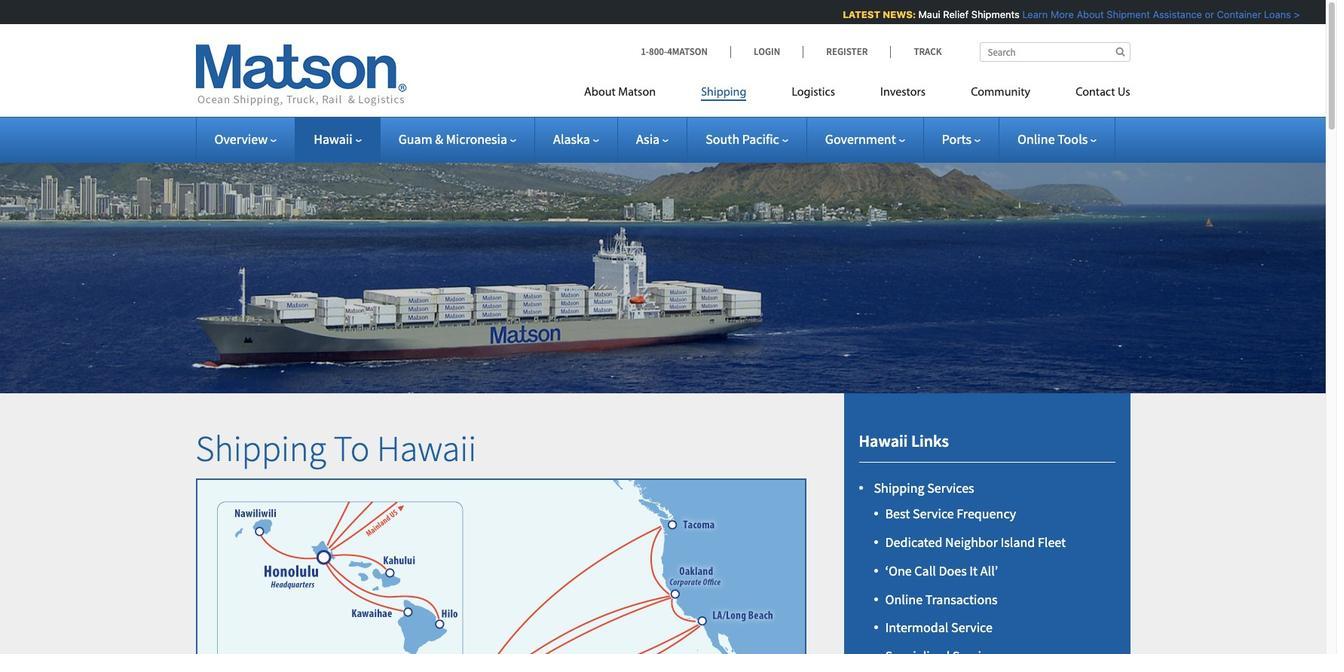 Task type: locate. For each thing, give the bounding box(es) containing it.
2 vertical spatial shipping
[[874, 480, 925, 497]]

hawaii left links
[[859, 431, 908, 452]]

kahului image
[[307, 490, 477, 655]]

guam & micronesia link
[[399, 130, 517, 148]]

0 horizontal spatial online
[[886, 591, 923, 608]]

matson
[[618, 87, 656, 99]]

more
[[1049, 8, 1072, 20]]

1 vertical spatial service
[[952, 619, 993, 637]]

links
[[912, 431, 949, 452]]

about left matson
[[584, 87, 616, 99]]

None search field
[[980, 42, 1131, 62]]

'one call does it all'
[[886, 562, 999, 580]]

intermodal
[[886, 619, 949, 637]]

best
[[886, 505, 910, 523]]

hawaii for hawaii
[[314, 130, 353, 148]]

online
[[1018, 130, 1055, 148], [886, 591, 923, 608]]

track
[[914, 45, 942, 58]]

matson containership arriving honolulu, hawaii with containers. image
[[0, 139, 1326, 394]]

honolulu image
[[239, 472, 409, 642], [388, 618, 557, 655]]

online down 'one
[[886, 591, 923, 608]]

1 vertical spatial online
[[886, 591, 923, 608]]

shipments
[[970, 8, 1018, 20]]

0 vertical spatial service
[[913, 505, 954, 523]]

it
[[970, 562, 978, 580]]

government
[[826, 130, 896, 148]]

shipping inside "top menu" navigation
[[701, 87, 747, 99]]

hawaii
[[314, 130, 353, 148], [377, 426, 477, 471], [859, 431, 908, 452]]

hawaii inside hawaii links section
[[859, 431, 908, 452]]

maui
[[917, 8, 939, 20]]

pacific
[[743, 130, 780, 148]]

800-
[[649, 45, 667, 58]]

2 horizontal spatial shipping
[[874, 480, 925, 497]]

service for best
[[913, 505, 954, 523]]

to
[[334, 426, 370, 471]]

about
[[1075, 8, 1103, 20], [584, 87, 616, 99]]

latest news: maui relief shipments learn more about shipment assistance or container loans >
[[841, 8, 1299, 20]]

0 vertical spatial shipping
[[701, 87, 747, 99]]

online left tools
[[1018, 130, 1055, 148]]

1 horizontal spatial about
[[1075, 8, 1103, 20]]

investors link
[[858, 79, 949, 110]]

matson_map_hawaii.jpg image
[[196, 479, 806, 655]]

alaska link
[[554, 130, 599, 148]]

government link
[[826, 130, 905, 148]]

about right more
[[1075, 8, 1103, 20]]

1 horizontal spatial shipping
[[701, 87, 747, 99]]

kawaihae image
[[325, 529, 495, 655]]

asia link
[[636, 130, 669, 148]]

online for online tools
[[1018, 130, 1055, 148]]

service
[[913, 505, 954, 523], [952, 619, 993, 637]]

service for intermodal
[[952, 619, 993, 637]]

hawaii right to
[[377, 426, 477, 471]]

oakland image
[[590, 511, 760, 655]]

learn
[[1021, 8, 1046, 20]]

0 vertical spatial online
[[1018, 130, 1055, 148]]

0 horizontal spatial hawaii
[[314, 130, 353, 148]]

2 horizontal spatial hawaii
[[859, 431, 908, 452]]

hawaii down blue matson logo with ocean, shipping, truck, rail and logistics written beneath it.
[[314, 130, 353, 148]]

micronesia
[[446, 130, 508, 148]]

us
[[1118, 87, 1131, 99]]

1 horizontal spatial online
[[1018, 130, 1055, 148]]

shipping
[[701, 87, 747, 99], [196, 426, 326, 471], [874, 480, 925, 497]]

dedicated
[[886, 534, 943, 551]]

shipping inside hawaii links section
[[874, 480, 925, 497]]

Search search field
[[980, 42, 1131, 62]]

0 horizontal spatial shipping
[[196, 426, 326, 471]]

online inside hawaii links section
[[886, 591, 923, 608]]

top menu navigation
[[584, 79, 1131, 110]]

>
[[1293, 8, 1299, 20]]

4matson
[[667, 45, 708, 58]]

0 horizontal spatial about
[[584, 87, 616, 99]]

south pacific link
[[706, 130, 789, 148]]

shipment
[[1105, 8, 1149, 20]]

overview link
[[215, 130, 277, 148]]

seattle image
[[585, 440, 755, 610]]

login
[[754, 45, 781, 58]]

service down the transactions
[[952, 619, 993, 637]]

guam & micronesia
[[399, 130, 508, 148]]

login link
[[731, 45, 803, 58]]

1 vertical spatial shipping
[[196, 426, 326, 471]]

online transactions
[[886, 591, 998, 608]]

does
[[939, 562, 967, 580]]

shipping for shipping services
[[874, 480, 925, 497]]

1 vertical spatial about
[[584, 87, 616, 99]]

service down the shipping services link
[[913, 505, 954, 523]]

1-
[[641, 45, 649, 58]]



Task type: vqa. For each thing, say whether or not it's contained in the screenshot.
bottom transportation
no



Task type: describe. For each thing, give the bounding box(es) containing it.
register link
[[803, 45, 891, 58]]

online transactions link
[[886, 591, 998, 608]]

contact us
[[1076, 87, 1131, 99]]

hawaii links
[[859, 431, 949, 452]]

shipping link
[[679, 79, 769, 110]]

about inside "link"
[[584, 87, 616, 99]]

shipping for shipping to hawaii
[[196, 426, 326, 471]]

overview
[[215, 130, 268, 148]]

intermodal service
[[886, 619, 993, 637]]

shipping to hawaii
[[196, 426, 477, 471]]

track link
[[891, 45, 942, 58]]

logistics link
[[769, 79, 858, 110]]

tools
[[1058, 130, 1088, 148]]

online tools link
[[1018, 130, 1097, 148]]

frequency
[[957, 505, 1017, 523]]

services
[[928, 480, 975, 497]]

guam
[[399, 130, 433, 148]]

or
[[1203, 8, 1213, 20]]

about matson link
[[584, 79, 679, 110]]

asia
[[636, 130, 660, 148]]

shipping for shipping
[[701, 87, 747, 99]]

alaska
[[554, 130, 590, 148]]

&
[[435, 130, 443, 148]]

best service frequency link
[[886, 505, 1017, 523]]

ports
[[942, 130, 972, 148]]

container
[[1216, 8, 1260, 20]]

shipping services link
[[874, 480, 975, 497]]

ports link
[[942, 130, 981, 148]]

investors
[[881, 87, 926, 99]]

hawaii for hawaii links
[[859, 431, 908, 452]]

news:
[[881, 8, 914, 20]]

assistance
[[1151, 8, 1201, 20]]

online tools
[[1018, 130, 1088, 148]]

about matson
[[584, 87, 656, 99]]

call
[[915, 562, 936, 580]]

1-800-4matson link
[[641, 45, 731, 58]]

hilo image
[[355, 541, 525, 655]]

'one
[[886, 562, 912, 580]]

hawaii links section
[[825, 394, 1150, 655]]

community
[[971, 87, 1031, 99]]

latest
[[841, 8, 879, 20]]

intermodal service link
[[886, 619, 993, 637]]

loans
[[1263, 8, 1290, 20]]

'one call does it all' link
[[886, 562, 999, 580]]

long beach image
[[618, 536, 787, 655]]

0 vertical spatial about
[[1075, 8, 1103, 20]]

contact
[[1076, 87, 1116, 99]]

learn more about shipment assistance or container loans > link
[[1021, 8, 1299, 20]]

register
[[827, 45, 868, 58]]

all'
[[981, 562, 999, 580]]

1 horizontal spatial hawaii
[[377, 426, 477, 471]]

community link
[[949, 79, 1054, 110]]

1-800-4matson
[[641, 45, 708, 58]]

dedicated neighbor island fleet
[[886, 534, 1066, 551]]

south
[[706, 130, 740, 148]]

neighbor
[[946, 534, 998, 551]]

blue matson logo with ocean, shipping, truck, rail and logistics written beneath it. image
[[196, 44, 407, 106]]

nawiliwili image
[[176, 446, 346, 616]]

best service frequency
[[886, 505, 1017, 523]]

transactions
[[926, 591, 998, 608]]

shipping services
[[874, 480, 975, 497]]

relief
[[942, 8, 967, 20]]

fleet
[[1038, 534, 1066, 551]]

hawaii link
[[314, 130, 362, 148]]

contact us link
[[1054, 79, 1131, 110]]

dedicated neighbor island fleet link
[[886, 534, 1066, 551]]

logistics
[[792, 87, 836, 99]]

online for online transactions
[[886, 591, 923, 608]]

search image
[[1116, 47, 1125, 57]]

island
[[1001, 534, 1036, 551]]

south pacific
[[706, 130, 780, 148]]



